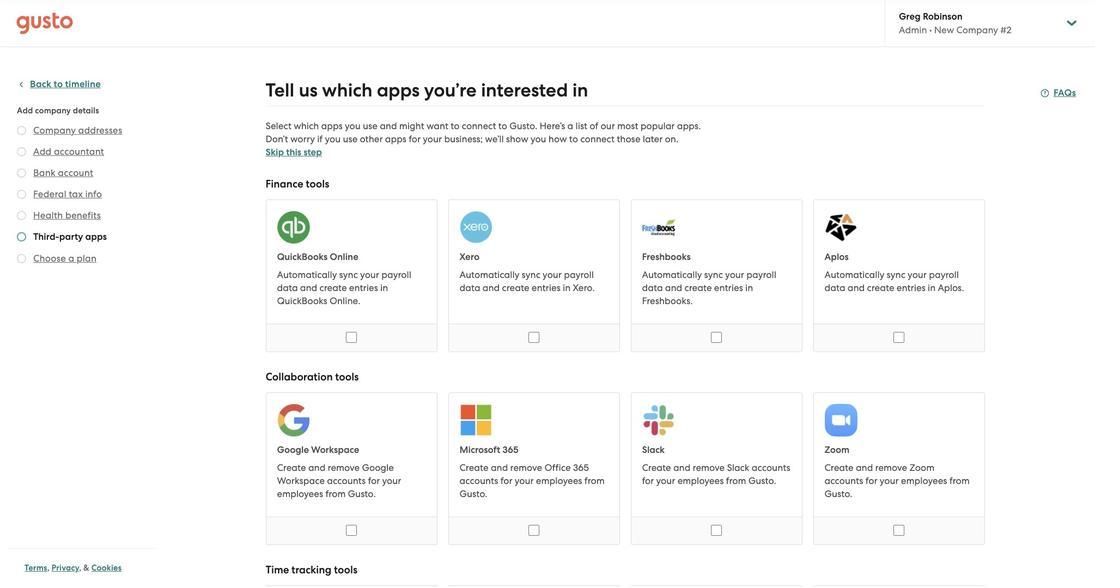 Task type: vqa. For each thing, say whether or not it's contained in the screenshot.


Task type: describe. For each thing, give the bounding box(es) containing it.
sync for aplos
[[887, 269, 906, 280]]

bank account button
[[33, 166, 93, 179]]

check image for bank
[[17, 168, 26, 178]]

2 horizontal spatial you
[[531, 134, 547, 144]]

#2
[[1001, 25, 1012, 35]]

step
[[304, 147, 322, 158]]

remove for zoom
[[876, 462, 908, 473]]

data for aplos
[[825, 282, 846, 293]]

and inside automatically sync your payroll data and create entries in freshbooks.
[[665, 282, 683, 293]]

of
[[590, 120, 599, 131]]

microsoft
[[460, 444, 501, 456]]

your inside the select which apps you use and might want to connect to gusto. here's a list of our most popular apps. don't worry if you use other apps for your business; we'll show you how to connect those later on.
[[423, 134, 442, 144]]

your inside create and remove slack accounts for your employees from gusto.
[[657, 475, 676, 486]]

finance tools
[[266, 178, 329, 190]]

zoom image
[[825, 404, 858, 437]]

and inside "automatically sync your payroll data and create entries in quickbooks online."
[[300, 282, 317, 293]]

slack inside create and remove slack accounts for your employees from gusto.
[[727, 462, 750, 473]]

quickbooks online
[[277, 251, 359, 263]]

your inside automatically sync your payroll data and create entries in freshbooks.
[[726, 269, 745, 280]]

business;
[[444, 134, 483, 144]]

add for add company details
[[17, 106, 33, 116]]

info
[[85, 189, 102, 200]]

third-
[[33, 231, 59, 243]]

and inside automatically sync your payroll data and create entries in xero.
[[483, 282, 500, 293]]

employees inside create and remove slack accounts for your employees from gusto.
[[678, 475, 724, 486]]

gusto. inside the select which apps you use and might want to connect to gusto. here's a list of our most popular apps. don't worry if you use other apps for your business; we'll show you how to connect those later on.
[[510, 120, 538, 131]]

terms , privacy , & cookies
[[25, 563, 122, 573]]

details
[[73, 106, 99, 116]]

create and remove office 365 accounts for your employees from gusto.
[[460, 462, 605, 499]]

quickbooks online image
[[277, 211, 310, 244]]

add accountant button
[[33, 145, 104, 158]]

which inside the select which apps you use and might want to connect to gusto. here's a list of our most popular apps. don't worry if you use other apps for your business; we'll show you how to connect those later on.
[[294, 120, 319, 131]]

none button xero
[[448, 200, 620, 352]]

1 horizontal spatial connect
[[581, 134, 615, 144]]

skip
[[266, 147, 284, 158]]

aplos
[[825, 251, 849, 263]]

google workspace
[[277, 444, 359, 456]]

from inside create and remove office 365 accounts for your employees from gusto.
[[585, 475, 605, 486]]

data for freshbooks
[[642, 282, 663, 293]]

remove for google workspace
[[328, 462, 360, 473]]

back to timeline
[[30, 78, 101, 90]]

accounts inside create and remove google workspace accounts for your employees from gusto.
[[327, 475, 366, 486]]

bank account
[[33, 167, 93, 178]]

create for aplos
[[868, 282, 895, 293]]

most
[[618, 120, 639, 131]]

your inside "automatically sync your payroll data and create entries in quickbooks online."
[[360, 269, 379, 280]]

to down list
[[570, 134, 578, 144]]

1 , from the left
[[47, 563, 50, 573]]

employees inside create and remove zoom accounts for your employees from gusto.
[[902, 475, 948, 486]]

bank
[[33, 167, 56, 178]]

check image for health
[[17, 211, 26, 220]]

time tracking tools
[[266, 564, 358, 576]]

don't
[[266, 134, 288, 144]]

create for microsoft 365
[[460, 462, 489, 473]]

collaboration
[[266, 371, 333, 383]]

and inside automatically sync your payroll data and create entries in aplos.
[[848, 282, 865, 293]]

list
[[576, 120, 588, 131]]

aplos image
[[825, 211, 858, 244]]

greg
[[899, 11, 921, 22]]

create and remove slack accounts for your employees from gusto.
[[642, 462, 791, 486]]

how
[[549, 134, 567, 144]]

company addresses
[[33, 125, 122, 136]]

apps.
[[677, 120, 701, 131]]

tax
[[69, 189, 83, 200]]

aplos.
[[938, 282, 965, 293]]

company addresses button
[[33, 124, 122, 137]]

your inside automatically sync your payroll data and create entries in aplos.
[[908, 269, 927, 280]]

xero
[[460, 251, 480, 263]]

federal
[[33, 189, 66, 200]]

remove for slack
[[693, 462, 725, 473]]

online
[[330, 251, 359, 263]]

sync for quickbooks online
[[339, 269, 358, 280]]

365 inside create and remove office 365 accounts for your employees from gusto.
[[573, 462, 589, 473]]

employees inside create and remove office 365 accounts for your employees from gusto.
[[536, 475, 582, 486]]

sync for xero
[[522, 269, 541, 280]]

your inside create and remove office 365 accounts for your employees from gusto.
[[515, 475, 534, 486]]

cookies
[[91, 563, 122, 573]]

microsoft 365 image
[[460, 404, 493, 437]]

other
[[360, 134, 383, 144]]

federal tax info button
[[33, 188, 102, 201]]

benefits
[[65, 210, 101, 221]]

health
[[33, 210, 63, 221]]

greg robinson admin • new company #2
[[899, 11, 1012, 35]]

you're
[[424, 79, 477, 101]]

federal tax info
[[33, 189, 102, 200]]

1 horizontal spatial you
[[345, 120, 361, 131]]

entries for quickbooks online
[[349, 282, 378, 293]]

a inside the select which apps you use and might want to connect to gusto. here's a list of our most popular apps. don't worry if you use other apps for your business; we'll show you how to connect those later on.
[[568, 120, 574, 131]]

robinson
[[923, 11, 963, 22]]

your inside automatically sync your payroll data and create entries in xero.
[[543, 269, 562, 280]]

create for slack
[[642, 462, 671, 473]]

from inside create and remove google workspace accounts for your employees from gusto.
[[326, 488, 346, 499]]

terms link
[[25, 563, 47, 573]]

create for quickbooks online
[[320, 282, 347, 293]]

those
[[617, 134, 641, 144]]

if
[[317, 134, 323, 144]]

gusto. inside create and remove zoom accounts for your employees from gusto.
[[825, 488, 853, 499]]

might
[[399, 120, 424, 131]]

back to timeline button
[[17, 78, 101, 91]]

account
[[58, 167, 93, 178]]

from inside create and remove slack accounts for your employees from gusto.
[[726, 475, 747, 486]]

automatically sync your payroll data and create entries in xero.
[[460, 269, 595, 293]]

none button the quickbooks online
[[266, 200, 437, 352]]

microsoft 365
[[460, 444, 519, 456]]

freshbooks.
[[642, 295, 693, 306]]

create for freshbooks
[[685, 282, 712, 293]]

plan
[[77, 253, 97, 264]]

check image for company
[[17, 126, 26, 135]]

xero.
[[573, 282, 595, 293]]

accounts inside create and remove slack accounts for your employees from gusto.
[[752, 462, 791, 473]]

•
[[930, 25, 932, 35]]

data for xero
[[460, 282, 481, 293]]

create for zoom
[[825, 462, 854, 473]]

none button aplos
[[814, 200, 985, 352]]

automatically sync your payroll data and create entries in aplos.
[[825, 269, 965, 293]]

0 vertical spatial zoom
[[825, 444, 850, 456]]

skip this step button
[[266, 146, 322, 159]]

add for add accountant
[[33, 146, 52, 157]]

slack image
[[642, 404, 675, 437]]

health benefits button
[[33, 209, 101, 222]]

2 , from the left
[[79, 563, 81, 573]]

privacy
[[52, 563, 79, 573]]

choose
[[33, 253, 66, 264]]

skip this step
[[266, 147, 322, 158]]

choose a plan
[[33, 253, 97, 264]]



Task type: locate. For each thing, give the bounding box(es) containing it.
payroll inside automatically sync your payroll data and create entries in freshbooks.
[[747, 269, 777, 280]]

create inside automatically sync your payroll data and create entries in aplos.
[[868, 282, 895, 293]]

admin
[[899, 25, 928, 35]]

3 sync from the left
[[705, 269, 723, 280]]

a inside button
[[68, 253, 74, 264]]

entries for freshbooks
[[715, 282, 743, 293]]

sync inside "automatically sync your payroll data and create entries in quickbooks online."
[[339, 269, 358, 280]]

create for google workspace
[[277, 462, 306, 473]]

0 vertical spatial a
[[568, 120, 574, 131]]

your inside create and remove zoom accounts for your employees from gusto.
[[880, 475, 899, 486]]

add inside button
[[33, 146, 52, 157]]

tools for finance tools
[[306, 178, 329, 190]]

in for xero
[[563, 282, 571, 293]]

0 horizontal spatial 365
[[503, 444, 519, 456]]

4 check image from the top
[[17, 254, 26, 263]]

1 data from the left
[[277, 282, 298, 293]]

1 vertical spatial a
[[68, 253, 74, 264]]

, left &
[[79, 563, 81, 573]]

tools for collaboration tools
[[335, 371, 359, 383]]

your
[[423, 134, 442, 144], [360, 269, 379, 280], [543, 269, 562, 280], [726, 269, 745, 280], [908, 269, 927, 280], [382, 475, 401, 486], [515, 475, 534, 486], [657, 475, 676, 486], [880, 475, 899, 486]]

automatically sync your payroll data and create entries in quickbooks online.
[[277, 269, 412, 306]]

check image for add
[[17, 147, 26, 156]]

tracking
[[292, 564, 332, 576]]

faqs button
[[1041, 87, 1077, 100]]

create for xero
[[502, 282, 530, 293]]

payroll for freshbooks
[[747, 269, 777, 280]]

tell
[[266, 79, 295, 101]]

none button containing quickbooks online
[[266, 200, 437, 352]]

gusto.
[[510, 120, 538, 131], [749, 475, 777, 486], [348, 488, 376, 499], [460, 488, 488, 499], [825, 488, 853, 499]]

party
[[59, 231, 83, 243]]

remove inside create and remove google workspace accounts for your employees from gusto.
[[328, 462, 360, 473]]

health benefits
[[33, 210, 101, 221]]

data down quickbooks online
[[277, 282, 298, 293]]

none button zoom
[[814, 392, 985, 545]]

0 vertical spatial connect
[[462, 120, 496, 131]]

1 create from the left
[[277, 462, 306, 473]]

apps up if
[[321, 120, 343, 131]]

tools down step
[[306, 178, 329, 190]]

automatically
[[277, 269, 337, 280], [460, 269, 520, 280], [642, 269, 702, 280], [825, 269, 885, 280]]

and inside create and remove office 365 accounts for your employees from gusto.
[[491, 462, 508, 473]]

4 automatically from the left
[[825, 269, 885, 280]]

3 automatically from the left
[[642, 269, 702, 280]]

1 vertical spatial company
[[33, 125, 76, 136]]

1 vertical spatial 365
[[573, 462, 589, 473]]

create and remove google workspace accounts for your employees from gusto.
[[277, 462, 401, 499]]

365
[[503, 444, 519, 456], [573, 462, 589, 473]]

later
[[643, 134, 663, 144]]

add company details
[[17, 106, 99, 116]]

2 vertical spatial tools
[[334, 564, 358, 576]]

1 create from the left
[[320, 282, 347, 293]]

0 vertical spatial company
[[957, 25, 999, 35]]

which right us in the top left of the page
[[322, 79, 373, 101]]

tools
[[306, 178, 329, 190], [335, 371, 359, 383], [334, 564, 358, 576]]

1 vertical spatial quickbooks
[[277, 295, 327, 306]]

apps inside list
[[85, 231, 107, 243]]

finance
[[266, 178, 303, 190]]

2 remove from the left
[[511, 462, 543, 473]]

3 create from the left
[[685, 282, 712, 293]]

0 vertical spatial google
[[277, 444, 309, 456]]

gusto. inside create and remove google workspace accounts for your employees from gusto.
[[348, 488, 376, 499]]

company inside company addresses button
[[33, 125, 76, 136]]

add left company
[[17, 106, 33, 116]]

show
[[506, 134, 529, 144]]

remove for microsoft 365
[[511, 462, 543, 473]]

0 vertical spatial 365
[[503, 444, 519, 456]]

1 remove from the left
[[328, 462, 360, 473]]

365 right the office
[[573, 462, 589, 473]]

automatically sync your payroll data and create entries in freshbooks.
[[642, 269, 777, 306]]

connect down the of
[[581, 134, 615, 144]]

check image left "third-"
[[17, 232, 26, 241]]

in inside automatically sync your payroll data and create entries in xero.
[[563, 282, 571, 293]]

to up we'll on the top of page
[[499, 120, 507, 131]]

in for quickbooks online
[[380, 282, 388, 293]]

apps up "plan"
[[85, 231, 107, 243]]

use
[[363, 120, 378, 131], [343, 134, 358, 144]]

automatically down quickbooks online
[[277, 269, 337, 280]]

1 sync from the left
[[339, 269, 358, 280]]

entries inside automatically sync your payroll data and create entries in xero.
[[532, 282, 561, 293]]

4 data from the left
[[825, 282, 846, 293]]

1 vertical spatial check image
[[17, 190, 26, 199]]

and inside create and remove google workspace accounts for your employees from gusto.
[[308, 462, 326, 473]]

in inside "automatically sync your payroll data and create entries in quickbooks online."
[[380, 282, 388, 293]]

check image left health
[[17, 211, 26, 220]]

none button containing aplos
[[814, 200, 985, 352]]

quickbooks left online.
[[277, 295, 327, 306]]

1 vertical spatial google
[[362, 462, 394, 473]]

create down google workspace
[[277, 462, 306, 473]]

2 vertical spatial check image
[[17, 232, 26, 241]]

company left the #2
[[957, 25, 999, 35]]

gusto. inside create and remove slack accounts for your employees from gusto.
[[749, 475, 777, 486]]

from inside create and remove zoom accounts for your employees from gusto.
[[950, 475, 970, 486]]

create down zoom "image" at the right of the page
[[825, 462, 854, 473]]

third-party apps list
[[17, 124, 151, 267]]

a left list
[[568, 120, 574, 131]]

quickbooks
[[277, 251, 328, 263], [277, 295, 327, 306]]

want
[[427, 120, 449, 131]]

accounts
[[752, 462, 791, 473], [327, 475, 366, 486], [460, 475, 498, 486], [825, 475, 864, 486]]

none button containing xero
[[448, 200, 620, 352]]

from
[[585, 475, 605, 486], [726, 475, 747, 486], [950, 475, 970, 486], [326, 488, 346, 499]]

accounts inside create and remove zoom accounts for your employees from gusto.
[[825, 475, 864, 486]]

your inside create and remove google workspace accounts for your employees from gusto.
[[382, 475, 401, 486]]

entries for xero
[[532, 282, 561, 293]]

entries inside automatically sync your payroll data and create entries in aplos.
[[897, 282, 926, 293]]

none button microsoft 365
[[448, 392, 620, 545]]

0 vertical spatial slack
[[642, 444, 665, 456]]

google inside create and remove google workspace accounts for your employees from gusto.
[[362, 462, 394, 473]]

faqs
[[1054, 87, 1077, 99]]

2 sync from the left
[[522, 269, 541, 280]]

1 vertical spatial tools
[[335, 371, 359, 383]]

sync inside automatically sync your payroll data and create entries in aplos.
[[887, 269, 906, 280]]

select which apps you use and might want to connect to gusto. here's a list of our most popular apps. don't worry if you use other apps for your business; we'll show you how to connect those later on.
[[266, 120, 701, 144]]

and inside the select which apps you use and might want to connect to gusto. here's a list of our most popular apps. don't worry if you use other apps for your business; we'll show you how to connect those later on.
[[380, 120, 397, 131]]

create
[[277, 462, 306, 473], [460, 462, 489, 473], [642, 462, 671, 473], [825, 462, 854, 473]]

data
[[277, 282, 298, 293], [460, 282, 481, 293], [642, 282, 663, 293], [825, 282, 846, 293]]

payroll inside "automatically sync your payroll data and create entries in quickbooks online."
[[382, 269, 412, 280]]

automatically for freshbooks
[[642, 269, 702, 280]]

company inside greg robinson admin • new company #2
[[957, 25, 999, 35]]

none button slack
[[631, 392, 803, 545]]

1 quickbooks from the top
[[277, 251, 328, 263]]

create inside automatically sync your payroll data and create entries in xero.
[[502, 282, 530, 293]]

create inside create and remove office 365 accounts for your employees from gusto.
[[460, 462, 489, 473]]

payroll inside automatically sync your payroll data and create entries in aplos.
[[930, 269, 959, 280]]

online.
[[330, 295, 361, 306]]

none button containing microsoft 365
[[448, 392, 620, 545]]

zoom inside create and remove zoom accounts for your employees from gusto.
[[910, 462, 935, 473]]

0 horizontal spatial you
[[325, 134, 341, 144]]

create inside automatically sync your payroll data and create entries in freshbooks.
[[685, 282, 712, 293]]

create down the microsoft
[[460, 462, 489, 473]]

popular
[[641, 120, 675, 131]]

None checkbox
[[346, 332, 357, 343], [529, 525, 540, 536], [711, 525, 722, 536], [346, 332, 357, 343], [529, 525, 540, 536], [711, 525, 722, 536]]

connect up we'll on the top of page
[[462, 120, 496, 131]]

0 vertical spatial tools
[[306, 178, 329, 190]]

tell us which apps you're interested in
[[266, 79, 589, 101]]

0 horizontal spatial company
[[33, 125, 76, 136]]

none button containing freshbooks
[[631, 200, 803, 352]]

automatically inside automatically sync your payroll data and create entries in freshbooks.
[[642, 269, 702, 280]]

data down xero
[[460, 282, 481, 293]]

remove inside create and remove zoom accounts for your employees from gusto.
[[876, 462, 908, 473]]

none button containing slack
[[631, 392, 803, 545]]

a
[[568, 120, 574, 131], [68, 253, 74, 264]]

check image left add accountant
[[17, 147, 26, 156]]

slack
[[642, 444, 665, 456], [727, 462, 750, 473]]

on.
[[665, 134, 679, 144]]

automatically for xero
[[460, 269, 520, 280]]

automatically down freshbooks
[[642, 269, 702, 280]]

to
[[54, 78, 63, 90], [451, 120, 460, 131], [499, 120, 507, 131], [570, 134, 578, 144]]

4 entries from the left
[[897, 282, 926, 293]]

3 create from the left
[[642, 462, 671, 473]]

add up bank
[[33, 146, 52, 157]]

0 horizontal spatial a
[[68, 253, 74, 264]]

add accountant
[[33, 146, 104, 157]]

company
[[35, 106, 71, 116]]

2 payroll from the left
[[564, 269, 594, 280]]

check image
[[17, 126, 26, 135], [17, 168, 26, 178], [17, 211, 26, 220], [17, 254, 26, 263]]

us
[[299, 79, 318, 101]]

create inside create and remove zoom accounts for your employees from gusto.
[[825, 462, 854, 473]]

a left "plan"
[[68, 253, 74, 264]]

automatically down aplos on the top right
[[825, 269, 885, 280]]

4 create from the left
[[825, 462, 854, 473]]

2 automatically from the left
[[460, 269, 520, 280]]

2 create from the left
[[502, 282, 530, 293]]

freshbooks image
[[642, 211, 675, 244]]

which up worry
[[294, 120, 319, 131]]

0 vertical spatial check image
[[17, 147, 26, 156]]

payroll inside automatically sync your payroll data and create entries in xero.
[[564, 269, 594, 280]]

automatically inside automatically sync your payroll data and create entries in aplos.
[[825, 269, 885, 280]]

office
[[545, 462, 571, 473]]

gusto. inside create and remove office 365 accounts for your employees from gusto.
[[460, 488, 488, 499]]

0 horizontal spatial which
[[294, 120, 319, 131]]

check image left federal
[[17, 190, 26, 199]]

2 check image from the top
[[17, 190, 26, 199]]

automatically for quickbooks online
[[277, 269, 337, 280]]

we'll
[[485, 134, 504, 144]]

and inside create and remove zoom accounts for your employees from gusto.
[[856, 462, 873, 473]]

0 vertical spatial which
[[322, 79, 373, 101]]

create down slack image
[[642, 462, 671, 473]]

workspace down google workspace
[[277, 475, 325, 486]]

0 vertical spatial workspace
[[311, 444, 359, 456]]

in for aplos
[[928, 282, 936, 293]]

payroll for quickbooks online
[[382, 269, 412, 280]]

0 horizontal spatial use
[[343, 134, 358, 144]]

in inside automatically sync your payroll data and create entries in freshbooks.
[[746, 282, 753, 293]]

check image for choose
[[17, 254, 26, 263]]

1 horizontal spatial slack
[[727, 462, 750, 473]]

in for freshbooks
[[746, 282, 753, 293]]

you down here's
[[531, 134, 547, 144]]

for inside create and remove slack accounts for your employees from gusto.
[[642, 475, 654, 486]]

home image
[[16, 12, 73, 34]]

to up business;
[[451, 120, 460, 131]]

freshbooks
[[642, 251, 691, 263]]

create
[[320, 282, 347, 293], [502, 282, 530, 293], [685, 282, 712, 293], [868, 282, 895, 293]]

2 create from the left
[[460, 462, 489, 473]]

automatically inside automatically sync your payroll data and create entries in xero.
[[460, 269, 520, 280]]

1 horizontal spatial add
[[33, 146, 52, 157]]

create inside create and remove google workspace accounts for your employees from gusto.
[[277, 462, 306, 473]]

accounts inside create and remove office 365 accounts for your employees from gusto.
[[460, 475, 498, 486]]

1 automatically from the left
[[277, 269, 337, 280]]

tools right tracking
[[334, 564, 358, 576]]

you
[[345, 120, 361, 131], [325, 134, 341, 144], [531, 134, 547, 144]]

entries for aplos
[[897, 282, 926, 293]]

none button freshbooks
[[631, 200, 803, 352]]

and
[[380, 120, 397, 131], [300, 282, 317, 293], [483, 282, 500, 293], [665, 282, 683, 293], [848, 282, 865, 293], [308, 462, 326, 473], [491, 462, 508, 473], [674, 462, 691, 473], [856, 462, 873, 473]]

timeline
[[65, 78, 101, 90]]

none button google workspace
[[266, 392, 437, 545]]

check image left bank
[[17, 168, 26, 178]]

4 payroll from the left
[[930, 269, 959, 280]]

new
[[935, 25, 955, 35]]

here's
[[540, 120, 565, 131]]

data up freshbooks.
[[642, 282, 663, 293]]

choose a plan button
[[33, 252, 97, 265]]

data inside automatically sync your payroll data and create entries in freshbooks.
[[642, 282, 663, 293]]

create inside "automatically sync your payroll data and create entries in quickbooks online."
[[320, 282, 347, 293]]

2 quickbooks from the top
[[277, 295, 327, 306]]

1 vertical spatial add
[[33, 146, 52, 157]]

company
[[957, 25, 999, 35], [33, 125, 76, 136]]

apps down might
[[385, 134, 407, 144]]

automatically down xero
[[460, 269, 520, 280]]

3 check image from the top
[[17, 232, 26, 241]]

quickbooks down the quickbooks online image
[[277, 251, 328, 263]]

remove inside create and remove office 365 accounts for your employees from gusto.
[[511, 462, 543, 473]]

1 horizontal spatial a
[[568, 120, 574, 131]]

1 entries from the left
[[349, 282, 378, 293]]

1 payroll from the left
[[382, 269, 412, 280]]

4 create from the left
[[868, 282, 895, 293]]

remove inside create and remove slack accounts for your employees from gusto.
[[693, 462, 725, 473]]

None checkbox
[[529, 332, 540, 343], [711, 332, 722, 343], [894, 332, 905, 343], [346, 525, 357, 536], [894, 525, 905, 536], [529, 332, 540, 343], [711, 332, 722, 343], [894, 332, 905, 343], [346, 525, 357, 536], [894, 525, 905, 536]]

in inside automatically sync your payroll data and create entries in aplos.
[[928, 282, 936, 293]]

0 vertical spatial add
[[17, 106, 33, 116]]

back
[[30, 78, 51, 90]]

use up other
[[363, 120, 378, 131]]

2 check image from the top
[[17, 168, 26, 178]]

2 data from the left
[[460, 282, 481, 293]]

1 vertical spatial slack
[[727, 462, 750, 473]]

1 vertical spatial which
[[294, 120, 319, 131]]

for inside create and remove zoom accounts for your employees from gusto.
[[866, 475, 878, 486]]

use left other
[[343, 134, 358, 144]]

check image down add company details
[[17, 126, 26, 135]]

payroll
[[382, 269, 412, 280], [564, 269, 594, 280], [747, 269, 777, 280], [930, 269, 959, 280]]

for inside create and remove office 365 accounts for your employees from gusto.
[[501, 475, 513, 486]]

entries inside automatically sync your payroll data and create entries in freshbooks.
[[715, 282, 743, 293]]

1 check image from the top
[[17, 126, 26, 135]]

payroll for xero
[[564, 269, 594, 280]]

1 horizontal spatial ,
[[79, 563, 81, 573]]

tools right collaboration
[[335, 371, 359, 383]]

, left privacy at left
[[47, 563, 50, 573]]

none button containing google workspace
[[266, 392, 437, 545]]

you up other
[[345, 120, 361, 131]]

this
[[286, 147, 302, 158]]

3 entries from the left
[[715, 282, 743, 293]]

payroll for aplos
[[930, 269, 959, 280]]

2 entries from the left
[[532, 282, 561, 293]]

sync
[[339, 269, 358, 280], [522, 269, 541, 280], [705, 269, 723, 280], [887, 269, 906, 280]]

1 vertical spatial connect
[[581, 134, 615, 144]]

collaboration tools
[[266, 371, 359, 383]]

workspace up create and remove google workspace accounts for your employees from gusto.
[[311, 444, 359, 456]]

0 horizontal spatial ,
[[47, 563, 50, 573]]

select
[[266, 120, 292, 131]]

sync inside automatically sync your payroll data and create entries in freshbooks.
[[705, 269, 723, 280]]

and inside create and remove slack accounts for your employees from gusto.
[[674, 462, 691, 473]]

None button
[[266, 200, 437, 352], [448, 200, 620, 352], [631, 200, 803, 352], [814, 200, 985, 352], [266, 392, 437, 545], [448, 392, 620, 545], [631, 392, 803, 545], [814, 392, 985, 545], [266, 585, 437, 587], [448, 585, 620, 587], [631, 585, 803, 587], [814, 585, 985, 587], [266, 585, 437, 587], [448, 585, 620, 587], [631, 585, 803, 587], [814, 585, 985, 587]]

sync for freshbooks
[[705, 269, 723, 280]]

1 vertical spatial zoom
[[910, 462, 935, 473]]

third-party apps
[[33, 231, 107, 243]]

data inside automatically sync your payroll data and create entries in aplos.
[[825, 282, 846, 293]]

4 sync from the left
[[887, 269, 906, 280]]

data inside automatically sync your payroll data and create entries in xero.
[[460, 282, 481, 293]]

our
[[601, 120, 615, 131]]

1 check image from the top
[[17, 147, 26, 156]]

1 horizontal spatial use
[[363, 120, 378, 131]]

0 horizontal spatial google
[[277, 444, 309, 456]]

data for quickbooks online
[[277, 282, 298, 293]]

to right back
[[54, 78, 63, 90]]

0 vertical spatial use
[[363, 120, 378, 131]]

company down company
[[33, 125, 76, 136]]

create inside create and remove slack accounts for your employees from gusto.
[[642, 462, 671, 473]]

workspace
[[311, 444, 359, 456], [277, 475, 325, 486]]

data inside "automatically sync your payroll data and create entries in quickbooks online."
[[277, 282, 298, 293]]

google workspace image
[[277, 404, 310, 437]]

1 horizontal spatial company
[[957, 25, 999, 35]]

you right if
[[325, 134, 341, 144]]

zoom
[[825, 444, 850, 456], [910, 462, 935, 473]]

automatically for aplos
[[825, 269, 885, 280]]

1 horizontal spatial google
[[362, 462, 394, 473]]

0 vertical spatial quickbooks
[[277, 251, 328, 263]]

check image
[[17, 147, 26, 156], [17, 190, 26, 199], [17, 232, 26, 241]]

0 horizontal spatial connect
[[462, 120, 496, 131]]

apps up might
[[377, 79, 420, 101]]

time
[[266, 564, 289, 576]]

&
[[83, 563, 89, 573]]

3 check image from the top
[[17, 211, 26, 220]]

1 horizontal spatial 365
[[573, 462, 589, 473]]

quickbooks inside "automatically sync your payroll data and create entries in quickbooks online."
[[277, 295, 327, 306]]

privacy link
[[52, 563, 79, 573]]

0 horizontal spatial add
[[17, 106, 33, 116]]

in
[[573, 79, 589, 101], [380, 282, 388, 293], [563, 282, 571, 293], [746, 282, 753, 293], [928, 282, 936, 293]]

1 horizontal spatial zoom
[[910, 462, 935, 473]]

0 horizontal spatial zoom
[[825, 444, 850, 456]]

sync inside automatically sync your payroll data and create entries in xero.
[[522, 269, 541, 280]]

workspace inside create and remove google workspace accounts for your employees from gusto.
[[277, 475, 325, 486]]

interested
[[481, 79, 568, 101]]

3 data from the left
[[642, 282, 663, 293]]

check image left choose
[[17, 254, 26, 263]]

xero image
[[460, 211, 493, 244]]

365 right the microsoft
[[503, 444, 519, 456]]

worry
[[290, 134, 315, 144]]

to inside button
[[54, 78, 63, 90]]

for inside create and remove google workspace accounts for your employees from gusto.
[[368, 475, 380, 486]]

cookies button
[[91, 561, 122, 575]]

3 remove from the left
[[693, 462, 725, 473]]

data down aplos on the top right
[[825, 282, 846, 293]]

0 horizontal spatial slack
[[642, 444, 665, 456]]

4 remove from the left
[[876, 462, 908, 473]]

entries inside "automatically sync your payroll data and create entries in quickbooks online."
[[349, 282, 378, 293]]

1 horizontal spatial which
[[322, 79, 373, 101]]

automatically inside "automatically sync your payroll data and create entries in quickbooks online."
[[277, 269, 337, 280]]

3 payroll from the left
[[747, 269, 777, 280]]

for
[[409, 134, 421, 144], [368, 475, 380, 486], [501, 475, 513, 486], [642, 475, 654, 486], [866, 475, 878, 486]]

employees inside create and remove google workspace accounts for your employees from gusto.
[[277, 488, 323, 499]]

check image for federal
[[17, 190, 26, 199]]

employees
[[536, 475, 582, 486], [678, 475, 724, 486], [902, 475, 948, 486], [277, 488, 323, 499]]

1 vertical spatial use
[[343, 134, 358, 144]]

accountant
[[54, 146, 104, 157]]

which
[[322, 79, 373, 101], [294, 120, 319, 131]]

none button containing zoom
[[814, 392, 985, 545]]

1 vertical spatial workspace
[[277, 475, 325, 486]]

for inside the select which apps you use and might want to connect to gusto. here's a list of our most popular apps. don't worry if you use other apps for your business; we'll show you how to connect those later on.
[[409, 134, 421, 144]]



